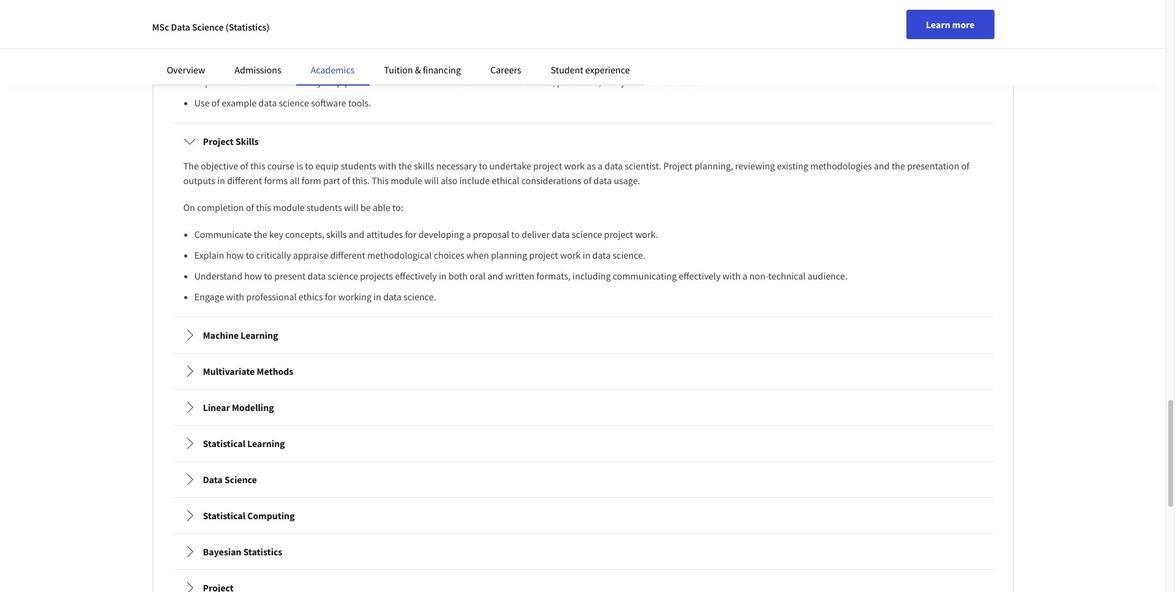 Task type: locate. For each thing, give the bounding box(es) containing it.
0 vertical spatial different
[[227, 174, 262, 187]]

for up manipulating
[[264, 34, 276, 47]]

2 vertical spatial for
[[325, 291, 336, 303]]

and right oral
[[488, 270, 503, 282]]

science. up communicating
[[613, 249, 645, 261]]

skills left necessary
[[414, 160, 434, 172]]

analysis up the software
[[300, 76, 333, 88]]

1 horizontal spatial module
[[391, 174, 422, 187]]

with inside the objective of this course is to equip students with the skills necessary to undertake project work as a data scientist. project planning, reviewing existing methodologies and the presentation of outputs in different forms all form part of this. this module will also include ethical considerations of data usage.
[[378, 160, 396, 172]]

1 horizontal spatial project
[[663, 160, 693, 172]]

concepts,
[[285, 228, 324, 241]]

and right methodologies
[[874, 160, 890, 172]]

1 vertical spatial different
[[330, 249, 365, 261]]

machine learning
[[203, 329, 278, 342]]

and right "analysed" at top right
[[642, 76, 657, 88]]

more
[[952, 18, 975, 31]]

0 vertical spatial list
[[188, 33, 983, 110]]

data down statistical learning
[[203, 474, 223, 486]]

a left sequence
[[282, 7, 287, 20]]

1 vertical spatial learning
[[247, 438, 285, 450]]

when
[[466, 249, 489, 261]]

with right starting
[[471, 7, 489, 20]]

module
[[391, 174, 422, 187], [273, 201, 305, 214]]

is right the &
[[431, 76, 438, 88]]

is inside list item
[[431, 76, 438, 88]]

0 horizontal spatial analysis
[[300, 76, 333, 88]]

science inside dropdown button
[[224, 474, 257, 486]]

1 horizontal spatial skills
[[414, 160, 434, 172]]

with inside list item
[[226, 291, 244, 303]]

how down communicate
[[226, 249, 244, 261]]

effectively
[[395, 270, 437, 282], [679, 270, 721, 282]]

statistical inside dropdown button
[[203, 438, 245, 450]]

0 vertical spatial science
[[279, 97, 309, 109]]

different
[[227, 174, 262, 187], [330, 249, 365, 261]]

science. down explain how to critically appraise different methodological choices when planning project work in data science.
[[403, 291, 436, 303]]

1 vertical spatial this
[[256, 201, 271, 214]]

of right sequence
[[330, 7, 338, 20]]

project for work.
[[604, 228, 633, 241]]

including
[[573, 270, 611, 282]]

0 vertical spatial students
[[341, 160, 376, 172]]

data
[[171, 21, 190, 33], [203, 474, 223, 486]]

this inside the objective of this course is to equip students with the skills necessary to undertake project work as a data scientist. project planning, reviewing existing methodologies and the presentation of outputs in different forms all form part of this. this module will also include ethical considerations of data usage.
[[250, 160, 265, 172]]

processed,
[[557, 76, 601, 88]]

this
[[372, 174, 389, 187]]

different down objective
[[227, 174, 262, 187]]

and up displaying
[[332, 34, 347, 47]]

0 horizontal spatial science.
[[403, 291, 436, 303]]

effectively down explain how to critically appraise different methodological choices when planning project work in data science.
[[395, 270, 437, 282]]

statistical up bayesian
[[203, 510, 245, 522]]

data:
[[935, 7, 955, 20]]

1 horizontal spatial analysis
[[870, 7, 903, 20]]

0 horizontal spatial programming
[[340, 7, 396, 20]]

to left the "critically"
[[246, 249, 254, 261]]

is
[[431, 76, 438, 88], [297, 160, 303, 172]]

data right 'significant'
[[850, 7, 868, 20]]

of down as
[[583, 174, 592, 187]]

statistical up "data science"
[[203, 438, 245, 450]]

1 vertical spatial for
[[405, 228, 417, 241]]

of right use
[[212, 97, 220, 109]]

0 vertical spatial this
[[250, 160, 265, 172]]

1 statistical from the top
[[203, 438, 245, 450]]

to inside communicate the key concepts, skills and attitudes for developing a proposal to deliver data science project work. list item
[[511, 228, 520, 241]]

work
[[564, 160, 585, 172], [560, 249, 581, 261]]

for right ethics at the left of page
[[325, 291, 336, 303]]

on completion of this module students will be able to:
[[183, 201, 403, 214]]

project up considerations
[[533, 160, 562, 172]]

will left 'be'
[[344, 201, 359, 214]]

projects
[[360, 270, 393, 282]]

0 horizontal spatial is
[[297, 160, 303, 172]]

to up include
[[479, 160, 487, 172]]

statistical inside "dropdown button"
[[203, 510, 245, 522]]

will left also
[[424, 174, 439, 187]]

data right "which"
[[411, 76, 429, 88]]

admissions link
[[235, 64, 281, 76]]

communicate the key concepts, skills and attitudes for developing a proposal to deliver data science project work. list item
[[194, 227, 983, 242]]

1 horizontal spatial will
[[344, 201, 359, 214]]

work inside list item
[[560, 249, 581, 261]]

significant
[[805, 7, 848, 20]]

explain how to critically appraise different methodological choices when planning project work in data science.
[[194, 249, 645, 261]]

data right msc
[[171, 21, 190, 33]]

project inside the objective of this course is to equip students with the skills necessary to undertake project work as a data scientist. project planning, reviewing existing methodologies and the presentation of outputs in different forms all form part of this. this module will also include ethical considerations of data usage.
[[533, 160, 562, 172]]

a up use of example data science software tools.
[[273, 76, 277, 88]]

will up msc data science (statistics) at the left of the page
[[222, 7, 236, 20]]

a left system
[[710, 7, 715, 20]]

2 horizontal spatial will
[[424, 174, 439, 187]]

science up working
[[328, 270, 358, 282]]

0 horizontal spatial skills
[[326, 228, 347, 241]]

this left course
[[250, 160, 265, 172]]

1 horizontal spatial how
[[244, 270, 262, 282]]

of down manipulating
[[262, 76, 271, 88]]

analysis inside implementation of a data analysis 'pipeline' in which data is extracted from some source, processed, analysed and visualised. list item
[[300, 76, 333, 88]]

explain
[[194, 249, 224, 261]]

1 horizontal spatial effectively
[[679, 270, 721, 282]]

1 horizontal spatial undertake
[[489, 160, 531, 172]]

algorithms
[[218, 34, 262, 47]]

0 vertical spatial statistical
[[203, 438, 245, 450]]

tuition & financing link
[[384, 64, 461, 76]]

students up 'this.'
[[341, 160, 376, 172]]

project up objective
[[203, 135, 234, 148]]

for up explain how to critically appraise different methodological choices when planning project work in data science.
[[405, 228, 417, 241]]

'pipeline'
[[335, 76, 373, 88]]

admissions
[[235, 64, 281, 76]]

with right engage
[[226, 291, 244, 303]]

0 vertical spatial project
[[533, 160, 562, 172]]

science down statistical learning
[[224, 474, 257, 486]]

how inside understand how to present data science projects effectively in both oral and written formats, including communicating effectively with a non-technical audience. list item
[[244, 270, 262, 282]]

fundamentals
[[506, 7, 563, 20]]

implementation of a data analysis 'pipeline' in which data is extracted from some source, processed, analysed and visualised.
[[194, 76, 703, 88]]

to up professional
[[264, 270, 272, 282]]

working
[[338, 291, 372, 303]]

project left work.
[[604, 228, 633, 241]]

1 vertical spatial statistical
[[203, 510, 245, 522]]

bayesian statistics
[[203, 546, 282, 558]]

a
[[282, 7, 287, 20], [710, 7, 715, 20], [273, 76, 277, 88], [598, 160, 603, 172], [466, 228, 471, 241], [743, 270, 748, 282]]

data down projects
[[383, 291, 402, 303]]

2 vertical spatial science
[[328, 270, 358, 282]]

academics link
[[311, 64, 355, 76]]

multivariate
[[203, 365, 255, 378]]

how up professional
[[244, 270, 262, 282]]

data science button
[[174, 463, 992, 497]]

0 horizontal spatial project
[[203, 135, 234, 148]]

1 vertical spatial is
[[297, 160, 303, 172]]

data
[[850, 7, 868, 20], [279, 76, 298, 88], [411, 76, 429, 88], [259, 97, 277, 109], [605, 160, 623, 172], [594, 174, 612, 187], [552, 228, 570, 241], [592, 249, 611, 261], [308, 270, 326, 282], [383, 291, 402, 303]]

tuition
[[384, 64, 413, 76]]

is up all
[[297, 160, 303, 172]]

1 vertical spatial how
[[244, 270, 262, 282]]

and left building
[[633, 7, 649, 20]]

0 vertical spatial is
[[431, 76, 438, 88]]

for
[[264, 34, 276, 47], [405, 228, 417, 241], [325, 291, 336, 303]]

1 vertical spatial work
[[560, 249, 581, 261]]

non-
[[750, 270, 768, 282]]

module down all
[[273, 201, 305, 214]]

bayesian
[[203, 546, 241, 558]]

2 vertical spatial project
[[529, 249, 558, 261]]

0 vertical spatial work
[[564, 160, 585, 172]]

this.
[[352, 174, 370, 187]]

work up formats,
[[560, 249, 581, 261]]

in left "which"
[[375, 76, 382, 88]]

choices
[[434, 249, 464, 261]]

and left attitudes on the top left of page
[[349, 228, 364, 241]]

1 vertical spatial module
[[273, 201, 305, 214]]

analysis left on
[[870, 7, 903, 20]]

work left as
[[564, 160, 585, 172]]

data up including on the top of the page
[[592, 249, 611, 261]]

bayesian statistics button
[[174, 535, 992, 569]]

1 vertical spatial project
[[663, 160, 693, 172]]

2 horizontal spatial for
[[405, 228, 417, 241]]

0 horizontal spatial different
[[227, 174, 262, 187]]

1 horizontal spatial science
[[328, 270, 358, 282]]

data right example
[[259, 97, 277, 109]]

undertake up ethical at the left
[[489, 160, 531, 172]]

0 vertical spatial science.
[[613, 249, 645, 261]]

careers link
[[490, 64, 521, 76]]

the up the "to:"
[[398, 160, 412, 172]]

science up basic
[[192, 21, 224, 33]]

0 vertical spatial learning
[[241, 329, 278, 342]]

1 list from the top
[[188, 33, 983, 110]]

2 programming from the left
[[575, 7, 631, 20]]

information.
[[395, 34, 446, 47]]

implementation of a data analysis 'pipeline' in which data is extracted from some source, processed, analysed and visualised. list item
[[194, 75, 983, 89]]

the
[[491, 7, 504, 20], [398, 160, 412, 172], [892, 160, 905, 172], [254, 228, 267, 241]]

on
[[905, 7, 915, 20]]

project down deliver
[[529, 249, 558, 261]]

science
[[192, 21, 224, 33], [224, 474, 257, 486]]

0 horizontal spatial science
[[192, 21, 224, 33]]

science up explain how to critically appraise different methodological choices when planning project work in data science. list item
[[572, 228, 602, 241]]

0 vertical spatial for
[[264, 34, 276, 47]]

students down part
[[307, 201, 342, 214]]

how for understand
[[244, 270, 262, 282]]

1 vertical spatial analysis
[[300, 76, 333, 88]]

engage
[[194, 291, 224, 303]]

different up projects
[[330, 249, 365, 261]]

0 horizontal spatial undertake
[[238, 7, 280, 20]]

1 vertical spatial science
[[224, 474, 257, 486]]

in down objective
[[217, 174, 225, 187]]

data up usage.
[[605, 160, 623, 172]]

to left deliver
[[511, 228, 520, 241]]

skills right 'concepts,'
[[326, 228, 347, 241]]

with left non-
[[723, 270, 741, 282]]

this down forms
[[256, 201, 271, 214]]

data inside list item
[[259, 97, 277, 109]]

data.
[[358, 55, 379, 67]]

1 vertical spatial list
[[188, 227, 983, 304]]

1 horizontal spatial science.
[[613, 249, 645, 261]]

0 vertical spatial will
[[222, 7, 236, 20]]

0 vertical spatial skills
[[414, 160, 434, 172]]

programming up basic algorithms for representing and processing information. list item
[[575, 7, 631, 20]]

a left proposal on the left top of the page
[[466, 228, 471, 241]]

2 horizontal spatial science
[[572, 228, 602, 241]]

as
[[587, 160, 596, 172]]

learn more
[[926, 18, 975, 31]]

methods
[[257, 365, 293, 378]]

analysed
[[603, 76, 640, 88]]

this for course
[[250, 160, 265, 172]]

basic algorithms for representing and processing information.
[[194, 34, 446, 47]]

a left non-
[[743, 270, 748, 282]]

science left the software
[[279, 97, 309, 109]]

in down projects
[[374, 291, 381, 303]]

2 vertical spatial will
[[344, 201, 359, 214]]

0 horizontal spatial science
[[279, 97, 309, 109]]

1 horizontal spatial is
[[431, 76, 438, 88]]

1 horizontal spatial data
[[203, 474, 223, 486]]

the left the fundamentals
[[491, 7, 504, 20]]

undertake inside the objective of this course is to equip students with the skills necessary to undertake project work as a data scientist. project planning, reviewing existing methodologies and the presentation of outputs in different forms all form part of this. this module will also include ethical considerations of data usage.
[[489, 160, 531, 172]]

0 horizontal spatial data
[[171, 21, 190, 33]]

programming up processing
[[340, 7, 396, 20]]

skills inside communicate the key concepts, skills and attitudes for developing a proposal to deliver data science project work. list item
[[326, 228, 347, 241]]

data right deliver
[[552, 228, 570, 241]]

1 vertical spatial undertake
[[489, 160, 531, 172]]

explain how to critically appraise different methodological choices when planning project work in data science. list item
[[194, 248, 983, 263]]

0 vertical spatial how
[[226, 249, 244, 261]]

form
[[302, 174, 321, 187]]

financing
[[423, 64, 461, 76]]

and down the representing
[[296, 55, 312, 67]]

1 vertical spatial students
[[307, 201, 342, 214]]

the left key
[[254, 228, 267, 241]]

project right the scientist.
[[663, 160, 693, 172]]

proposal
[[473, 228, 509, 241]]

1 vertical spatial science.
[[403, 291, 436, 303]]

importing,
[[194, 55, 238, 67]]

list containing basic algorithms for representing and processing information.
[[188, 33, 983, 110]]

0 vertical spatial analysis
[[870, 7, 903, 20]]

0 vertical spatial module
[[391, 174, 422, 187]]

data down as
[[594, 174, 612, 187]]

0 horizontal spatial will
[[222, 7, 236, 20]]

0 horizontal spatial how
[[226, 249, 244, 261]]

able
[[373, 201, 390, 214]]

source,
[[525, 76, 555, 88]]

0 horizontal spatial effectively
[[395, 270, 437, 282]]

learning down modelling
[[247, 438, 285, 450]]

1 horizontal spatial science
[[224, 474, 257, 486]]

with up this
[[378, 160, 396, 172]]

communicating
[[613, 270, 677, 282]]

data science
[[203, 474, 257, 486]]

1 vertical spatial will
[[424, 174, 439, 187]]

2 statistical from the top
[[203, 510, 245, 522]]

this
[[250, 160, 265, 172], [256, 201, 271, 214]]

students
[[183, 7, 220, 20]]

1 vertical spatial skills
[[326, 228, 347, 241]]

considerations
[[521, 174, 582, 187]]

undertake up (statistics)
[[238, 7, 280, 20]]

oral
[[470, 270, 486, 282]]

learning up the multivariate methods
[[241, 329, 278, 342]]

in
[[375, 76, 382, 88], [217, 174, 225, 187], [583, 249, 590, 261], [439, 270, 447, 282], [374, 291, 381, 303]]

on
[[183, 201, 195, 214]]

this for module
[[256, 201, 271, 214]]

that
[[747, 7, 764, 20]]

list
[[188, 33, 983, 110], [188, 227, 983, 304]]

representing
[[278, 34, 330, 47]]

data inside dropdown button
[[203, 474, 223, 486]]

engage with professional ethics for working in data science.
[[194, 291, 436, 303]]

a right as
[[598, 160, 603, 172]]

use
[[194, 97, 210, 109]]

1 horizontal spatial different
[[330, 249, 365, 261]]

list containing communicate the key concepts, skills and attitudes for developing a proposal to deliver data science project work.
[[188, 227, 983, 304]]

science.
[[613, 249, 645, 261], [403, 291, 436, 303]]

reviewing
[[735, 160, 775, 172]]

1 vertical spatial project
[[604, 228, 633, 241]]

0 vertical spatial project
[[203, 135, 234, 148]]

usage.
[[614, 174, 640, 187]]

in left both
[[439, 270, 447, 282]]

linear
[[203, 402, 230, 414]]

of right completion
[[246, 201, 254, 214]]

2 list from the top
[[188, 227, 983, 304]]

1 vertical spatial science
[[572, 228, 602, 241]]

1 horizontal spatial programming
[[575, 7, 631, 20]]

project
[[203, 135, 234, 148], [663, 160, 693, 172]]

module right this
[[391, 174, 422, 187]]

1 horizontal spatial for
[[325, 291, 336, 303]]

to inside understand how to present data science projects effectively in both oral and written formats, including communicating effectively with a non-technical audience. list item
[[264, 270, 272, 282]]

how inside explain how to critically appraise different methodological choices when planning project work in data science. list item
[[226, 249, 244, 261]]

science inside list item
[[279, 97, 309, 109]]

effectively right communicating
[[679, 270, 721, 282]]

in inside list item
[[374, 291, 381, 303]]

1 vertical spatial data
[[203, 474, 223, 486]]



Task type: vqa. For each thing, say whether or not it's contained in the screenshot.
1 button at the top right
no



Task type: describe. For each thing, give the bounding box(es) containing it.
skills
[[235, 135, 259, 148]]

project skills button
[[174, 124, 992, 159]]

a inside understand how to present data science projects effectively in both oral and written formats, including communicating effectively with a non-technical audience. list item
[[743, 270, 748, 282]]

statistical for statistical learning
[[203, 438, 245, 450]]

some
[[501, 76, 524, 88]]

of right presentation
[[961, 160, 970, 172]]

statistical computing
[[203, 510, 295, 522]]

include
[[459, 174, 490, 187]]

importing, manipulating and displaying data. list item
[[194, 54, 983, 69]]

sequence
[[289, 7, 328, 20]]

key
[[269, 228, 283, 241]]

appraise
[[293, 249, 328, 261]]

to up form
[[305, 160, 314, 172]]

1 effectively from the left
[[395, 270, 437, 282]]

different inside the objective of this course is to equip students with the skills necessary to undertake project work as a data scientist. project planning, reviewing existing methodologies and the presentation of outputs in different forms all form part of this. this module will also include ethical considerations of data usage.
[[227, 174, 262, 187]]

1 programming from the left
[[340, 7, 396, 20]]

the left presentation
[[892, 160, 905, 172]]

communicate the key concepts, skills and attitudes for developing a proposal to deliver data science project work.
[[194, 228, 658, 241]]

course
[[267, 160, 295, 172]]

developing
[[418, 228, 464, 241]]

project skills
[[203, 135, 259, 148]]

understand
[[194, 270, 242, 282]]

equip
[[315, 160, 339, 172]]

students inside the objective of this course is to equip students with the skills necessary to undertake project work as a data scientist. project planning, reviewing existing methodologies and the presentation of outputs in different forms all form part of this. this module will also include ethical considerations of data usage.
[[341, 160, 376, 172]]

also
[[441, 174, 458, 187]]

science. inside list item
[[613, 249, 645, 261]]

0 vertical spatial science
[[192, 21, 224, 33]]

learning for machine learning
[[241, 329, 278, 342]]

displaying
[[314, 55, 356, 67]]

engage with professional ethics for working in data science. list item
[[194, 290, 983, 304]]

&
[[415, 64, 421, 76]]

data up engage with professional ethics for working in data science.
[[308, 270, 326, 282]]

scientist.
[[625, 160, 661, 172]]

academics
[[311, 64, 355, 76]]

planning,
[[695, 160, 733, 172]]

communicate
[[194, 228, 252, 241]]

machine
[[203, 329, 239, 342]]

is inside the objective of this course is to equip students with the skills necessary to undertake project work as a data scientist. project planning, reviewing existing methodologies and the presentation of outputs in different forms all form part of this. this module will also include ethical considerations of data usage.
[[297, 160, 303, 172]]

students will undertake a sequence of programming exercises starting with the fundamentals of programming and building up to a system that performs significant data analysis on real data:
[[183, 7, 955, 20]]

with inside list item
[[723, 270, 741, 282]]

overview link
[[167, 64, 205, 76]]

different inside explain how to critically appraise different methodological choices when planning project work in data science. list item
[[330, 249, 365, 261]]

learning for statistical learning
[[247, 438, 285, 450]]

attitudes
[[366, 228, 403, 241]]

be
[[360, 201, 371, 214]]

understand how to present data science projects effectively in both oral and written formats, including communicating effectively with a non-technical audience.
[[194, 270, 848, 282]]

outputs
[[183, 174, 215, 187]]

multivariate methods
[[203, 365, 293, 378]]

basic algorithms for representing and processing information. list item
[[194, 33, 983, 48]]

performs
[[766, 7, 803, 20]]

tools.
[[348, 97, 371, 109]]

project for work
[[533, 160, 562, 172]]

understand how to present data science projects effectively in both oral and written formats, including communicating effectively with a non-technical audience. list item
[[194, 269, 983, 283]]

the inside list item
[[254, 228, 267, 241]]

msc data science (statistics)
[[152, 21, 270, 33]]

professional
[[246, 291, 297, 303]]

up
[[686, 7, 697, 20]]

of inside list item
[[262, 76, 271, 88]]

project inside dropdown button
[[203, 135, 234, 148]]

module inside the objective of this course is to equip students with the skills necessary to undertake project work as a data scientist. project planning, reviewing existing methodologies and the presentation of outputs in different forms all form part of this. this module will also include ethical considerations of data usage.
[[391, 174, 422, 187]]

work.
[[635, 228, 658, 241]]

of right part
[[342, 174, 350, 187]]

processing
[[349, 34, 393, 47]]

use of example data science software tools.
[[194, 97, 371, 109]]

for inside list item
[[325, 291, 336, 303]]

how for explain
[[226, 249, 244, 261]]

modelling
[[232, 402, 274, 414]]

of up basic algorithms for representing and processing information. list item
[[565, 7, 573, 20]]

0 horizontal spatial module
[[273, 201, 305, 214]]

will inside the objective of this course is to equip students with the skills necessary to undertake project work as a data scientist. project planning, reviewing existing methodologies and the presentation of outputs in different forms all form part of this. this module will also include ethical considerations of data usage.
[[424, 174, 439, 187]]

from
[[480, 76, 499, 88]]

learn
[[926, 18, 950, 31]]

machine learning button
[[174, 318, 992, 353]]

experience
[[585, 64, 630, 76]]

data inside list item
[[383, 291, 402, 303]]

0 vertical spatial data
[[171, 21, 190, 33]]

(statistics)
[[226, 21, 270, 33]]

of inside list item
[[212, 97, 220, 109]]

in inside the objective of this course is to equip students with the skills necessary to undertake project work as a data scientist. project planning, reviewing existing methodologies and the presentation of outputs in different forms all form part of this. this module will also include ethical considerations of data usage.
[[217, 174, 225, 187]]

technical
[[768, 270, 806, 282]]

science. inside list item
[[403, 291, 436, 303]]

presentation
[[907, 160, 959, 172]]

implementation
[[194, 76, 260, 88]]

2 effectively from the left
[[679, 270, 721, 282]]

linear modelling
[[203, 402, 274, 414]]

ethics
[[299, 291, 323, 303]]

ethical
[[492, 174, 519, 187]]

statistical for statistical computing
[[203, 510, 245, 522]]

example
[[222, 97, 257, 109]]

basic
[[194, 34, 216, 47]]

tuition & financing
[[384, 64, 461, 76]]

completion
[[197, 201, 244, 214]]

and inside the objective of this course is to equip students with the skills necessary to undertake project work as a data scientist. project planning, reviewing existing methodologies and the presentation of outputs in different forms all form part of this. this module will also include ethical considerations of data usage.
[[874, 160, 890, 172]]

building
[[651, 7, 684, 20]]

planning
[[491, 249, 527, 261]]

computing
[[247, 510, 295, 522]]

0 horizontal spatial for
[[264, 34, 276, 47]]

statistical computing button
[[174, 499, 992, 533]]

statistical learning
[[203, 438, 285, 450]]

statistical learning button
[[174, 427, 992, 461]]

to inside explain how to critically appraise different methodological choices when planning project work in data science. list item
[[246, 249, 254, 261]]

part
[[323, 174, 340, 187]]

the objective of this course is to equip students with the skills necessary to undertake project work as a data scientist. project planning, reviewing existing methodologies and the presentation of outputs in different forms all form part of this. this module will also include ethical considerations of data usage.
[[183, 160, 970, 187]]

written
[[505, 270, 535, 282]]

to right up
[[699, 7, 708, 20]]

the
[[183, 160, 199, 172]]

manipulating
[[240, 55, 294, 67]]

work inside the objective of this course is to equip students with the skills necessary to undertake project work as a data scientist. project planning, reviewing existing methodologies and the presentation of outputs in different forms all form part of this. this module will also include ethical considerations of data usage.
[[564, 160, 585, 172]]

a inside communicate the key concepts, skills and attitudes for developing a proposal to deliver data science project work. list item
[[466, 228, 471, 241]]

forms
[[264, 174, 288, 187]]

project inside the objective of this course is to equip students with the skills necessary to undertake project work as a data scientist. project planning, reviewing existing methodologies and the presentation of outputs in different forms all form part of this. this module will also include ethical considerations of data usage.
[[663, 160, 693, 172]]

exercises
[[398, 7, 435, 20]]

methodologies
[[810, 160, 872, 172]]

a inside the objective of this course is to equip students with the skills necessary to undertake project work as a data scientist. project planning, reviewing existing methodologies and the presentation of outputs in different forms all form part of this. this module will also include ethical considerations of data usage.
[[598, 160, 603, 172]]

careers
[[490, 64, 521, 76]]

data down importing, manipulating and displaying data.
[[279, 76, 298, 88]]

0 vertical spatial undertake
[[238, 7, 280, 20]]

methodological
[[367, 249, 432, 261]]

multivariate methods button
[[174, 354, 992, 389]]

system
[[716, 7, 745, 20]]

a inside implementation of a data analysis 'pipeline' in which data is extracted from some source, processed, analysed and visualised. list item
[[273, 76, 277, 88]]

of down skills
[[240, 160, 248, 172]]

in down communicate the key concepts, skills and attitudes for developing a proposal to deliver data science project work. list item
[[583, 249, 590, 261]]

which
[[384, 76, 409, 88]]

linear modelling button
[[174, 391, 992, 425]]

skills inside the objective of this course is to equip students with the skills necessary to undertake project work as a data scientist. project planning, reviewing existing methodologies and the presentation of outputs in different forms all form part of this. this module will also include ethical considerations of data usage.
[[414, 160, 434, 172]]

use of example data science software tools. list item
[[194, 95, 983, 110]]

real
[[917, 7, 933, 20]]

present
[[274, 270, 306, 282]]



